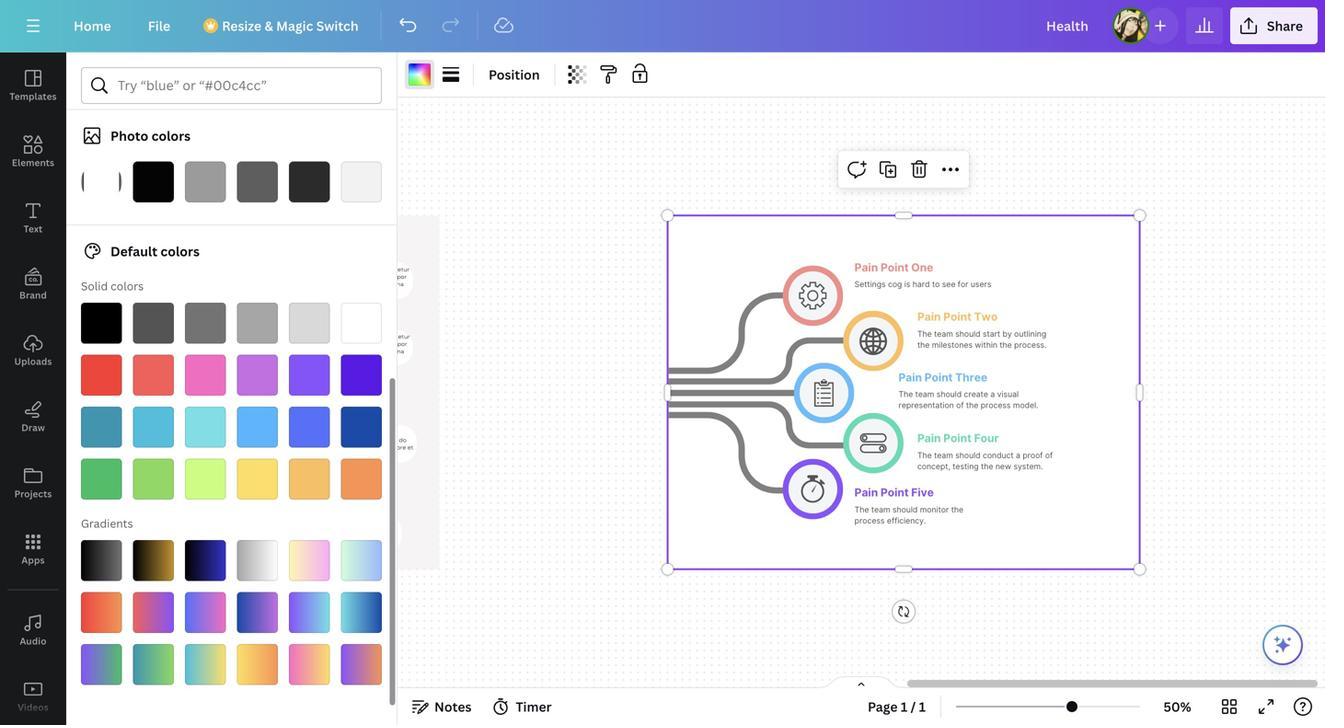 Task type: locate. For each thing, give the bounding box(es) containing it.
coral red #ff5757 image
[[133, 355, 174, 396], [133, 355, 174, 396]]

pain point one
[[855, 261, 934, 274]]

yellow #ffde59 image
[[237, 459, 278, 500], [237, 459, 278, 500]]

light gray #d9d9d9 image
[[289, 303, 330, 344], [289, 303, 330, 344]]

linear gradient 90°: #8c52ff, #ff914d image
[[341, 644, 382, 685], [341, 644, 382, 685]]

linear gradient 90°: #0cc0df, #ffde59 image
[[185, 644, 226, 685]]

pink #ff66c4 image
[[185, 355, 226, 396]]

grass green #7ed957 image
[[133, 459, 174, 500], [133, 459, 174, 500]]

purple #8c52ff image
[[289, 355, 330, 396], [289, 355, 330, 396]]

canva assistant image
[[1272, 634, 1294, 656]]

green #00bf63 image
[[81, 459, 122, 500], [81, 459, 122, 500]]

the down create
[[966, 401, 979, 410]]

should down pain point three
[[937, 390, 962, 399]]

a for visual
[[991, 390, 995, 399]]

point up the team should monitor the process efficiency.
[[881, 486, 909, 499]]

1 right the / on the bottom right
[[919, 698, 926, 716]]

process left the efficiency.
[[855, 516, 885, 525]]

colors for default colors
[[161, 243, 200, 260]]

linear gradient 90°: #0097b2, #7ed957 image
[[133, 644, 174, 685]]

default
[[110, 243, 158, 260]]

dark turquoise #0097b2 image
[[81, 407, 122, 448], [81, 407, 122, 448]]

team down pain point five
[[872, 505, 891, 514]]

linear gradient 90°: #5170ff, #ff66c4 image
[[185, 592, 226, 633], [185, 592, 226, 633]]

linear gradient 90°: #000000, #737373 image
[[81, 540, 122, 581], [81, 540, 122, 581]]

0 horizontal spatial of
[[957, 401, 964, 410]]

pain up representation
[[899, 371, 922, 384]]

new
[[996, 462, 1012, 471]]

default colors
[[110, 243, 200, 260]]

videos
[[18, 701, 49, 714]]

pain up the team should monitor the process efficiency.
[[855, 486, 878, 499]]

aqua blue #0cc0df image
[[133, 407, 174, 448], [133, 407, 174, 448]]

point for four
[[944, 432, 972, 445]]

#5e5e5e image
[[237, 162, 278, 203], [237, 162, 278, 203]]

should up milestones
[[956, 329, 981, 339]]

0 vertical spatial process
[[981, 401, 1011, 410]]

pain point two
[[918, 310, 998, 323]]

white #ffffff image
[[341, 303, 382, 344], [341, 303, 382, 344]]

violet #5e17eb image
[[341, 355, 382, 396]]

team for the
[[934, 329, 953, 339]]

elements button
[[0, 119, 66, 185]]

notes button
[[405, 692, 479, 722]]

#9b9b9b image
[[185, 162, 226, 203]]

milestones
[[932, 340, 973, 350]]

the
[[918, 340, 930, 350], [1000, 340, 1012, 350], [966, 401, 979, 410], [981, 462, 994, 471], [951, 505, 964, 514]]

gray #737373 image
[[185, 303, 226, 344], [185, 303, 226, 344]]

solid
[[81, 278, 108, 294]]

projects
[[14, 488, 52, 500]]

turquoise blue #5ce1e6 image
[[185, 407, 226, 448], [185, 407, 226, 448]]

a inside the team should create a visual representation of the process model.
[[991, 390, 995, 399]]

team up representation
[[916, 390, 935, 399]]

team for representation
[[916, 390, 935, 399]]

#040404 image
[[133, 162, 174, 203]]

a left proof
[[1016, 451, 1021, 460]]

0 horizontal spatial a
[[991, 390, 995, 399]]

videos button
[[0, 664, 66, 725]]

the down pain point five
[[855, 505, 869, 514]]

0 horizontal spatial process
[[855, 516, 885, 525]]

gray #a6a6a6 image
[[237, 303, 278, 344]]

Try "blue" or "#00c4cc" search field
[[118, 68, 370, 103]]

2 vertical spatial icon image
[[860, 434, 887, 453]]

linear gradient 90°: #a6a6a6, #ffffff image
[[237, 540, 278, 581]]

team inside the team should conduct a proof of concept, testing the new system.
[[934, 451, 953, 460]]

the for representation
[[899, 390, 913, 399]]

templates
[[10, 90, 57, 103]]

should up the efficiency.
[[893, 505, 918, 514]]

the inside the team should create a visual representation of the process model.
[[899, 390, 913, 399]]

1 vertical spatial process
[[855, 516, 885, 525]]

point up representation
[[925, 371, 953, 384]]

the team should conduct a proof of concept, testing the new system.
[[918, 451, 1055, 471]]

linear gradient 90°: #ffde59, #ff914d image
[[237, 644, 278, 685]]

of right proof
[[1046, 451, 1053, 460]]

1 horizontal spatial 1
[[919, 698, 926, 716]]

should inside the team should monitor the process efficiency.
[[893, 505, 918, 514]]

a
[[991, 390, 995, 399], [1016, 451, 1021, 460]]

pain point three
[[899, 371, 988, 384]]

the team should monitor the process efficiency.
[[855, 505, 966, 525]]

the
[[918, 329, 932, 339], [899, 390, 913, 399], [918, 451, 932, 460], [855, 505, 869, 514]]

the down pain point two
[[918, 329, 932, 339]]

point left the two
[[944, 310, 972, 323]]

a inside the team should conduct a proof of concept, testing the new system.
[[1016, 451, 1021, 460]]

2 vertical spatial colors
[[111, 278, 144, 294]]

should inside the team should conduct a proof of concept, testing the new system.
[[956, 451, 981, 460]]

efficiency.
[[887, 516, 926, 525]]

0 vertical spatial a
[[991, 390, 995, 399]]

the inside the team should create a visual representation of the process model.
[[966, 401, 979, 410]]

pain down settings cog is hard to see for users at the right top of the page
[[918, 310, 941, 323]]

0 vertical spatial of
[[957, 401, 964, 410]]

the inside the team should conduct a proof of concept, testing the new system.
[[918, 451, 932, 460]]

linear gradient 90°: #8c52ff, #5ce1e6 image
[[289, 592, 330, 633]]

process
[[981, 401, 1011, 410], [855, 516, 885, 525]]

#2b2b2b image
[[289, 162, 330, 203], [289, 162, 330, 203]]

the inside the team should monitor the process efficiency.
[[855, 505, 869, 514]]

point up cog on the top of the page
[[881, 261, 909, 274]]

one
[[912, 261, 934, 274]]

pain point five
[[855, 486, 934, 499]]

team
[[934, 329, 953, 339], [916, 390, 935, 399], [934, 451, 953, 460], [872, 505, 891, 514]]

apps
[[22, 554, 45, 567]]

five
[[912, 486, 934, 499]]

two
[[974, 310, 998, 323]]

#f2f2f2 image
[[341, 162, 382, 203]]

violet #5e17eb image
[[341, 355, 382, 396]]

0 vertical spatial colors
[[151, 127, 191, 145]]

linear gradient 90°: #000000, #3533cd image
[[185, 540, 226, 581], [185, 540, 226, 581]]

the up concept,
[[918, 451, 932, 460]]

three
[[956, 371, 988, 384]]

pain for pain point two
[[918, 310, 941, 323]]

four
[[974, 432, 999, 445]]

black #000000 image
[[81, 303, 122, 344], [81, 303, 122, 344]]

a left visual
[[991, 390, 995, 399]]

linear gradient 90°: #a6a6a6, #ffffff image
[[237, 540, 278, 581]]

side panel tab list
[[0, 52, 66, 725]]

magic
[[276, 17, 313, 35]]

settings
[[855, 280, 886, 289]]

linear gradient 90°: #fff7ad, #ffa9f9 image
[[289, 540, 330, 581], [289, 540, 330, 581]]

should up testing
[[956, 451, 981, 460]]

the up representation
[[899, 390, 913, 399]]

pain for pain point four
[[918, 432, 941, 445]]

lime #c1ff72 image
[[185, 459, 226, 500]]

team up concept,
[[934, 451, 953, 460]]

should
[[956, 329, 981, 339], [937, 390, 962, 399], [956, 451, 981, 460], [893, 505, 918, 514]]

linear gradient 90°: #8c52ff, #00bf63 image
[[81, 644, 122, 685]]

linear gradient 90°: #0cc0df, #ffde59 image
[[185, 644, 226, 685]]

1 left the / on the bottom right
[[901, 698, 908, 716]]

team up milestones
[[934, 329, 953, 339]]

visual
[[997, 390, 1019, 399]]

conduct
[[983, 451, 1014, 460]]

testing
[[953, 462, 979, 471]]

point
[[881, 261, 909, 274], [944, 310, 972, 323], [925, 371, 953, 384], [944, 432, 972, 445], [881, 486, 909, 499]]

outlining
[[1015, 329, 1047, 339]]

1 vertical spatial colors
[[161, 243, 200, 260]]

gray #a6a6a6 image
[[237, 303, 278, 344]]

the right monitor
[[951, 505, 964, 514]]

pain for pain point three
[[899, 371, 922, 384]]

the team should start by outlining the milestones within the process.
[[918, 329, 1049, 350]]

pain up concept,
[[918, 432, 941, 445]]

linear gradient 90°: #ff3131, #ff914d image
[[81, 592, 122, 633], [81, 592, 122, 633]]

system.
[[1014, 462, 1043, 471]]

share button
[[1231, 7, 1318, 44]]

0 horizontal spatial 1
[[901, 698, 908, 716]]

pain for pain point five
[[855, 486, 878, 499]]

team inside the team should start by outlining the milestones within the process.
[[934, 329, 953, 339]]

orange #ff914d image
[[341, 459, 382, 500], [341, 459, 382, 500]]

&
[[265, 17, 273, 35]]

peach #ffbd59 image
[[289, 459, 330, 500], [289, 459, 330, 500]]

cobalt blue #004aad image
[[341, 407, 382, 448], [341, 407, 382, 448]]

audio
[[20, 635, 47, 648]]

home link
[[59, 7, 126, 44]]

pain up settings
[[855, 261, 878, 274]]

representation
[[899, 401, 954, 410]]

magenta #cb6ce6 image
[[237, 355, 278, 396]]

icon image
[[799, 282, 827, 310], [815, 379, 834, 407], [860, 434, 887, 453]]

of
[[957, 401, 964, 410], [1046, 451, 1053, 460]]

1 vertical spatial of
[[1046, 451, 1053, 460]]

team inside the team should create a visual representation of the process model.
[[916, 390, 935, 399]]

is
[[905, 280, 911, 289]]

team for efficiency.
[[872, 505, 891, 514]]

timer
[[516, 698, 552, 716]]

pain point four
[[918, 432, 999, 445]]

colors
[[151, 127, 191, 145], [161, 243, 200, 260], [111, 278, 144, 294]]

file
[[148, 17, 170, 35]]

1 horizontal spatial a
[[1016, 451, 1021, 460]]

the down conduct
[[981, 462, 994, 471]]

linear gradient 90°: #004aad, #cb6ce6 image
[[237, 592, 278, 633], [237, 592, 278, 633]]

1 vertical spatial a
[[1016, 451, 1021, 460]]

should inside the team should start by outlining the milestones within the process.
[[956, 329, 981, 339]]

bright red #ff3131 image
[[81, 355, 122, 396], [81, 355, 122, 396]]

colors right the photo at the top
[[151, 127, 191, 145]]

Design title text field
[[1032, 7, 1105, 44]]

colors right solid on the top of the page
[[111, 278, 144, 294]]

of down three
[[957, 401, 964, 410]]

process down visual
[[981, 401, 1011, 410]]

team for of
[[934, 451, 953, 460]]

colors right default
[[161, 243, 200, 260]]

1 horizontal spatial process
[[981, 401, 1011, 410]]

the inside the team should start by outlining the milestones within the process.
[[918, 329, 932, 339]]

pink #ff66c4 image
[[185, 355, 226, 396]]

should inside the team should create a visual representation of the process model.
[[937, 390, 962, 399]]

linear gradient 90°: #000000, #c89116 image
[[133, 540, 174, 581]]

point left four
[[944, 432, 972, 445]]

pain
[[855, 261, 878, 274], [918, 310, 941, 323], [899, 371, 922, 384], [918, 432, 941, 445], [855, 486, 878, 499]]

proof
[[1023, 451, 1043, 460]]

team inside the team should monitor the process efficiency.
[[872, 505, 891, 514]]

photo colors
[[110, 127, 191, 145]]

1 horizontal spatial of
[[1046, 451, 1053, 460]]

1
[[901, 698, 908, 716], [919, 698, 926, 716]]



Task type: describe. For each thing, give the bounding box(es) containing it.
point for one
[[881, 261, 909, 274]]

elements
[[12, 156, 54, 169]]

dark gray #545454 image
[[133, 303, 174, 344]]

home
[[74, 17, 111, 35]]

within
[[975, 340, 998, 350]]

show pages image
[[817, 676, 906, 690]]

by
[[1003, 329, 1012, 339]]

process inside the team should create a visual representation of the process model.
[[981, 401, 1011, 410]]

uploads button
[[0, 318, 66, 384]]

linear gradient 90°: #ffde59, #ff914d image
[[237, 644, 278, 685]]

monitor
[[920, 505, 949, 514]]

#040404 image
[[133, 162, 174, 203]]

#9b9b9b image
[[185, 162, 226, 203]]

solid colors
[[81, 278, 144, 294]]

process.
[[1015, 340, 1047, 350]]

colors for photo colors
[[151, 127, 191, 145]]

concept,
[[918, 462, 951, 471]]

linear gradient 90°: #ff66c4, #ffde59 image
[[289, 644, 330, 685]]

linear gradient 90°: #ff5757, #8c52ff image
[[133, 592, 174, 633]]

uploads
[[14, 355, 52, 368]]

see
[[942, 280, 956, 289]]

chronometer icon image
[[801, 475, 825, 503]]

create
[[964, 390, 988, 399]]

#ffffff image
[[409, 64, 431, 86]]

1 vertical spatial icon image
[[815, 379, 834, 407]]

the team should create a visual representation of the process model.
[[899, 390, 1039, 410]]

audio button
[[0, 597, 66, 664]]

should for of
[[956, 451, 981, 460]]

settings cog is hard to see for users
[[855, 280, 992, 289]]

the for efficiency.
[[855, 505, 869, 514]]

file button
[[133, 7, 185, 44]]

of inside the team should create a visual representation of the process model.
[[957, 401, 964, 410]]

brand button
[[0, 251, 66, 318]]

resize & magic switch button
[[193, 7, 373, 44]]

light blue #38b6ff image
[[237, 407, 278, 448]]

linear gradient 90°: #ff66c4, #ffde59 image
[[289, 644, 330, 685]]

royal blue #5271ff image
[[289, 407, 330, 448]]

dark gray #545454 image
[[133, 303, 174, 344]]

light blue #38b6ff image
[[237, 407, 278, 448]]

linear gradient 90°: #cdffd8, #94b9ff image
[[341, 540, 382, 581]]

a for proof
[[1016, 451, 1021, 460]]

hard
[[913, 280, 930, 289]]

linear gradient 90°: #5de0e6, #004aad image
[[341, 592, 382, 633]]

text
[[24, 223, 43, 235]]

the inside the team should monitor the process efficiency.
[[951, 505, 964, 514]]

projects button
[[0, 450, 66, 516]]

for
[[958, 280, 969, 289]]

pain for pain point one
[[855, 261, 878, 274]]

royal blue #5271ff image
[[289, 407, 330, 448]]

the down by
[[1000, 340, 1012, 350]]

colors for solid colors
[[111, 278, 144, 294]]

resize & magic switch
[[222, 17, 359, 35]]

the for of
[[918, 451, 932, 460]]

magenta #cb6ce6 image
[[237, 355, 278, 396]]

/
[[911, 698, 916, 716]]

50% button
[[1148, 692, 1208, 722]]

apps button
[[0, 516, 66, 583]]

notes
[[434, 698, 472, 716]]

linear gradient 90°: #8c52ff, #5ce1e6 image
[[289, 592, 330, 633]]

linear gradient 90°: #5de0e6, #004aad image
[[341, 592, 382, 633]]

main menu bar
[[0, 0, 1325, 52]]

point for five
[[881, 486, 909, 499]]

gradients
[[81, 516, 133, 531]]

page 1 / 1
[[868, 698, 926, 716]]

share
[[1267, 17, 1303, 35]]

2 1 from the left
[[919, 698, 926, 716]]

timer button
[[486, 692, 559, 722]]

the inside the team should conduct a proof of concept, testing the new system.
[[981, 462, 994, 471]]

point for two
[[944, 310, 972, 323]]

photo
[[110, 127, 148, 145]]

#ffffff image
[[409, 64, 431, 86]]

page
[[868, 698, 898, 716]]

linear gradient 90°: #000000, #c89116 image
[[133, 540, 174, 581]]

linear gradient 90°: #0097b2, #7ed957 image
[[133, 644, 174, 685]]

cog
[[888, 280, 902, 289]]

should for representation
[[937, 390, 962, 399]]

resize
[[222, 17, 262, 35]]

lime #c1ff72 image
[[185, 459, 226, 500]]

the for the
[[918, 329, 932, 339]]

0 vertical spatial icon image
[[799, 282, 827, 310]]

#f2f2f2 image
[[341, 162, 382, 203]]

users
[[971, 280, 992, 289]]

templates button
[[0, 52, 66, 119]]

to
[[932, 280, 940, 289]]

should for efficiency.
[[893, 505, 918, 514]]

linear gradient 90°: #8c52ff, #00bf63 image
[[81, 644, 122, 685]]

linear gradient 90°: #ff5757, #8c52ff image
[[133, 592, 174, 633]]

position button
[[481, 60, 547, 89]]

model.
[[1013, 401, 1039, 410]]

1 1 from the left
[[901, 698, 908, 716]]

the left milestones
[[918, 340, 930, 350]]

start
[[983, 329, 1001, 339]]

50%
[[1164, 698, 1192, 716]]

draw
[[21, 422, 45, 434]]

of inside the team should conduct a proof of concept, testing the new system.
[[1046, 451, 1053, 460]]

point for three
[[925, 371, 953, 384]]

text button
[[0, 185, 66, 251]]

position
[[489, 66, 540, 83]]

switch
[[316, 17, 359, 35]]

should for the
[[956, 329, 981, 339]]

process inside the team should monitor the process efficiency.
[[855, 516, 885, 525]]

draw button
[[0, 384, 66, 450]]

linear gradient 90°: #cdffd8, #94b9ff image
[[341, 540, 382, 581]]

brand
[[19, 289, 47, 301]]



Task type: vqa. For each thing, say whether or not it's contained in the screenshot.
topmost process
yes



